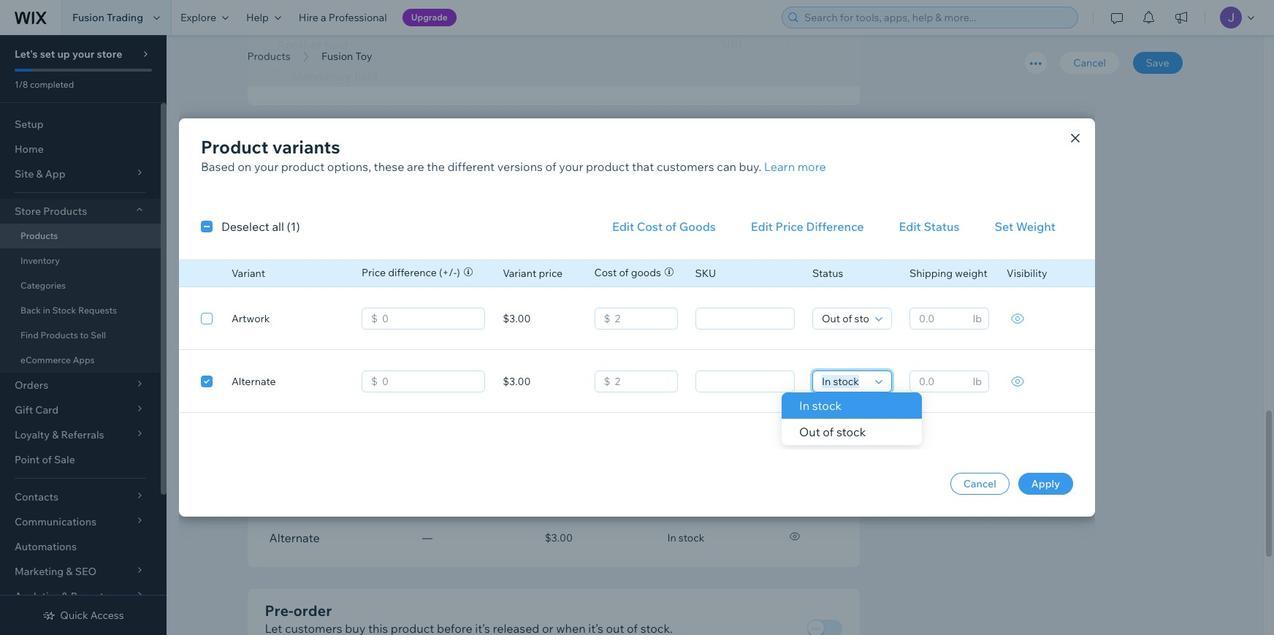 Task type: vqa. For each thing, say whether or not it's contained in the screenshot.
Edit Price Difference
yes



Task type: describe. For each thing, give the bounding box(es) containing it.
$3.00 for artwork
[[503, 312, 531, 325]]

product options manage the options this product comes in.
[[265, 140, 496, 179]]

access
[[90, 609, 124, 622]]

edit cost of goods
[[613, 219, 716, 234]]

1 vertical spatial options
[[333, 164, 374, 179]]

variant for variant
[[232, 267, 265, 280]]

help
[[246, 11, 269, 24]]

let's
[[15, 48, 38, 61]]

find products to sell link
[[0, 323, 161, 348]]

products inside dropdown button
[[43, 205, 87, 218]]

edit for edit price difference
[[751, 219, 773, 234]]

product right each
[[521, 322, 564, 337]]

fusion trading
[[72, 11, 143, 24]]

1/8
[[15, 79, 28, 90]]

product for product variants
[[201, 136, 269, 158]]

products inside 'link'
[[41, 330, 78, 341]]

field
[[354, 69, 378, 84]]

save button
[[1134, 52, 1183, 74]]

the inside product options manage the options this product comes in.
[[312, 164, 330, 179]]

product inside product options manage the options this product comes in.
[[399, 164, 442, 179]]

add
[[280, 265, 303, 279]]

(1)
[[287, 219, 300, 234]]

stock
[[52, 305, 76, 316]]

none number field inside form
[[713, 32, 789, 58]]

these
[[374, 159, 405, 174]]

this
[[376, 164, 396, 179]]

pre-order
[[265, 602, 332, 620]]

all
[[272, 219, 284, 234]]

on
[[238, 159, 252, 174]]

quick access
[[60, 609, 124, 622]]

find products to sell
[[20, 330, 106, 341]]

ecommerce
[[20, 355, 71, 366]]

set weight button
[[978, 213, 1074, 240]]

your inside sidebar element
[[72, 48, 95, 61]]

for
[[474, 322, 489, 337]]

and
[[397, 322, 418, 337]]

variant
[[567, 322, 604, 337]]

edit button
[[781, 389, 843, 415]]

upgrade button
[[403, 9, 457, 26]]

set
[[995, 219, 1014, 234]]

0 vertical spatial products link
[[240, 49, 298, 64]]

1 horizontal spatial cancel
[[1074, 56, 1107, 69]]

0 vertical spatial alternate
[[232, 375, 276, 388]]

in
[[43, 305, 50, 316]]

manage for manage pricing and inventory for each product variant
[[310, 322, 354, 337]]

1 vertical spatial alternate
[[269, 531, 320, 546]]

options,
[[327, 159, 371, 174]]

variants for product
[[273, 136, 340, 158]]

quick access button
[[43, 609, 124, 622]]

manage pricing and inventory for each product variant
[[310, 322, 604, 337]]

products down 'help' button
[[247, 50, 291, 63]]

ecommerce apps link
[[0, 348, 161, 373]]

2 vertical spatial stock
[[679, 532, 705, 545]]

setup
[[15, 118, 44, 131]]

hire a professional link
[[290, 0, 396, 35]]

apply
[[1032, 477, 1061, 491]]

e.g., "What would you like engraved on your watch?" text field
[[269, 32, 691, 58]]

point of sale
[[15, 453, 75, 466]]

product for product options
[[265, 140, 321, 158]]

inventory
[[20, 255, 60, 266]]

professional
[[329, 11, 387, 24]]

pre-
[[265, 602, 293, 620]]

edit status button
[[882, 213, 978, 240]]

of inside product variants based on your product options, these are the different versions of your product that customers can buy. learn more
[[546, 159, 557, 174]]

deselect
[[222, 219, 270, 234]]

different
[[448, 159, 495, 174]]

in inside option
[[800, 398, 810, 413]]

1 horizontal spatial visibility
[[1007, 267, 1048, 280]]

variant price
[[503, 267, 563, 280]]

2 vertical spatial $3.00
[[545, 532, 573, 545]]

goods
[[680, 219, 716, 234]]

add another option
[[280, 265, 391, 279]]

store products
[[15, 205, 87, 218]]

manage inside product options manage the options this product comes in.
[[265, 164, 309, 179]]

sku
[[696, 267, 717, 280]]

more
[[798, 159, 827, 174]]

of for cost of goods
[[619, 266, 629, 279]]

)
[[457, 266, 460, 279]]

edit for edit status
[[900, 219, 922, 234]]

$3.00 for alternate
[[503, 375, 531, 388]]

shipping
[[910, 267, 953, 280]]

manage for manage variants
[[265, 392, 321, 410]]

colors
[[269, 208, 305, 222]]

0 number field for alternate
[[378, 371, 480, 392]]

0 horizontal spatial cancel
[[964, 477, 997, 491]]

categories link
[[0, 273, 161, 298]]

variants for manage
[[325, 392, 381, 410]]

of for point of sale
[[42, 453, 52, 466]]

0 number field for artwork
[[378, 308, 480, 329]]

that
[[632, 159, 655, 174]]

up
[[57, 48, 70, 61]]

out of stock
[[800, 425, 866, 439]]

mandatory field
[[292, 69, 378, 84]]

comes
[[445, 164, 481, 179]]

price difference (+/-)
[[362, 266, 460, 279]]

can
[[717, 159, 737, 174]]

edit price difference button
[[734, 213, 882, 240]]

difference
[[807, 219, 865, 234]]

setup link
[[0, 112, 161, 137]]

hire
[[299, 11, 319, 24]]

weight
[[1017, 219, 1056, 234]]

0.0 number field for alternate
[[915, 371, 969, 392]]

0 vertical spatial options
[[325, 140, 378, 158]]

pricing
[[356, 322, 395, 337]]

inventory
[[420, 322, 472, 337]]

1 vertical spatial stock
[[837, 425, 866, 439]]

fusion for fusion trading
[[72, 11, 104, 24]]

point
[[15, 453, 40, 466]]

cost inside edit cost of goods button
[[637, 219, 663, 234]]

upgrade
[[411, 12, 448, 23]]

1 vertical spatial products link
[[0, 224, 161, 249]]

requests
[[78, 305, 117, 316]]

learn more link
[[765, 158, 827, 175]]

of inside button
[[666, 219, 677, 234]]



Task type: locate. For each thing, give the bounding box(es) containing it.
0 vertical spatial in
[[800, 398, 810, 413]]

2 0 number field from the top
[[378, 371, 480, 392]]

products link down 'help' button
[[240, 49, 298, 64]]

variants
[[273, 136, 340, 158], [325, 392, 381, 410]]

stock inside option
[[813, 398, 842, 413]]

the left this
[[312, 164, 330, 179]]

in stock inside form
[[668, 532, 705, 545]]

variant left add
[[232, 267, 265, 280]]

info tooltip image
[[608, 323, 620, 334]]

2 variant from the left
[[503, 267, 537, 280]]

2 number field for alternate
[[611, 371, 673, 392]]

1 variant from the left
[[232, 267, 265, 280]]

1 horizontal spatial price
[[776, 219, 804, 234]]

1 vertical spatial $3.00
[[503, 375, 531, 388]]

the right are
[[427, 159, 445, 174]]

2 number field down info tooltip icon
[[611, 371, 673, 392]]

0 horizontal spatial price
[[362, 266, 386, 279]]

toy
[[356, 50, 372, 63]]

0 vertical spatial lb
[[974, 312, 983, 325]]

2 number field down the goods
[[611, 308, 673, 329]]

of inside sidebar element
[[42, 453, 52, 466]]

0 vertical spatial 2 number field
[[611, 308, 673, 329]]

edit down buy.
[[751, 219, 773, 234]]

in stock option
[[782, 393, 923, 419]]

another
[[306, 265, 350, 279]]

products link
[[240, 49, 298, 64], [0, 224, 161, 249]]

1 vertical spatial 0 number field
[[378, 371, 480, 392]]

fusion left trading at left
[[72, 11, 104, 24]]

your right up in the left of the page
[[72, 48, 95, 61]]

visibility down the set weight
[[1007, 267, 1048, 280]]

of left sale
[[42, 453, 52, 466]]

your right the versions
[[559, 159, 584, 174]]

products link down store products on the top
[[0, 224, 161, 249]]

0 horizontal spatial status
[[813, 267, 844, 280]]

of for out of stock
[[823, 425, 834, 439]]

1 horizontal spatial your
[[254, 159, 279, 174]]

$ down pricing
[[371, 375, 378, 388]]

of right the versions
[[546, 159, 557, 174]]

alternate down artwork
[[232, 375, 276, 388]]

0 vertical spatial 0.0 number field
[[915, 308, 969, 329]]

sidebar element
[[0, 35, 167, 635]]

1 vertical spatial visibility
[[777, 431, 818, 444]]

your right on
[[254, 159, 279, 174]]

hire a professional
[[299, 11, 387, 24]]

price left the difference
[[776, 219, 804, 234]]

fusion inside form
[[322, 50, 353, 63]]

status inside button
[[924, 219, 960, 234]]

0 vertical spatial cost
[[637, 219, 663, 234]]

to
[[80, 330, 89, 341]]

options up options,
[[325, 140, 378, 158]]

price
[[776, 219, 804, 234], [362, 266, 386, 279]]

edit up cost of goods
[[613, 219, 635, 234]]

1 vertical spatial lb
[[974, 375, 983, 388]]

0 number field down inventory
[[378, 371, 480, 392]]

0 horizontal spatial visibility
[[777, 431, 818, 444]]

1 vertical spatial cancel button
[[951, 473, 1010, 495]]

home
[[15, 143, 44, 156]]

cancel button left save button
[[1061, 52, 1120, 74]]

status up "shipping weight"
[[924, 219, 960, 234]]

1 horizontal spatial variant
[[503, 267, 537, 280]]

0 vertical spatial in stock
[[800, 398, 842, 413]]

list box
[[782, 393, 923, 445]]

(+/-
[[439, 266, 457, 279]]

edit inside button
[[613, 219, 635, 234]]

edit up out
[[801, 394, 823, 409]]

1 horizontal spatial the
[[427, 159, 445, 174]]

sell
[[91, 330, 106, 341]]

1 vertical spatial fusion
[[322, 50, 353, 63]]

0 horizontal spatial fusion
[[72, 11, 104, 24]]

1 0.0 number field from the top
[[915, 308, 969, 329]]

None checkbox
[[201, 310, 213, 327], [201, 372, 213, 390], [201, 310, 213, 327], [201, 372, 213, 390]]

product
[[281, 159, 325, 174], [586, 159, 630, 174], [399, 164, 442, 179], [521, 322, 564, 337]]

trading
[[107, 11, 143, 24]]

alternate up pre-order
[[269, 531, 320, 546]]

1 vertical spatial manage
[[310, 322, 354, 337]]

deselect all (1)
[[222, 219, 300, 234]]

0 number field down difference
[[378, 308, 480, 329]]

status down the difference
[[813, 267, 844, 280]]

product inside product variants based on your product options, these are the different versions of your product that customers can buy. learn more
[[201, 136, 269, 158]]

shipping weight
[[910, 267, 988, 280]]

0 vertical spatial 0 number field
[[378, 308, 480, 329]]

of
[[546, 159, 557, 174], [666, 219, 677, 234], [619, 266, 629, 279], [823, 425, 834, 439], [42, 453, 52, 466]]

0 horizontal spatial products link
[[0, 224, 161, 249]]

help button
[[238, 0, 290, 35]]

1 vertical spatial in stock
[[668, 532, 705, 545]]

mandatory
[[292, 69, 351, 84]]

buy.
[[739, 159, 762, 174]]

images
[[762, 152, 803, 167]]

learn
[[765, 159, 795, 174]]

option
[[353, 265, 391, 279]]

cost of goods
[[595, 266, 662, 279]]

based
[[201, 159, 235, 174]]

cancel left save button
[[1074, 56, 1107, 69]]

0 vertical spatial visibility
[[1007, 267, 1048, 280]]

store
[[97, 48, 122, 61]]

Deselect all (1) checkbox
[[201, 218, 300, 235]]

cost up the goods
[[637, 219, 663, 234]]

1 horizontal spatial cost
[[637, 219, 663, 234]]

edit
[[613, 219, 635, 234], [751, 219, 773, 234], [900, 219, 922, 234], [801, 394, 823, 409]]

edit up shipping
[[900, 219, 922, 234]]

automations
[[15, 540, 77, 553]]

2 lb from the top
[[974, 375, 983, 388]]

0 vertical spatial $3.00
[[503, 312, 531, 325]]

0 vertical spatial stock
[[813, 398, 842, 413]]

1 vertical spatial cancel
[[964, 477, 997, 491]]

products up ecommerce apps
[[41, 330, 78, 341]]

status
[[924, 219, 960, 234], [813, 267, 844, 280]]

visibility down edit button
[[777, 431, 818, 444]]

products up inventory
[[20, 230, 58, 241]]

1 horizontal spatial fusion
[[322, 50, 353, 63]]

$ left and
[[371, 312, 378, 325]]

1 vertical spatial price
[[362, 266, 386, 279]]

1 horizontal spatial cancel button
[[1061, 52, 1120, 74]]

completed
[[30, 79, 74, 90]]

in
[[800, 398, 810, 413], [668, 532, 677, 545]]

stock
[[813, 398, 842, 413], [837, 425, 866, 439], [679, 532, 705, 545]]

product right this
[[399, 164, 442, 179]]

0 vertical spatial cancel button
[[1061, 52, 1120, 74]]

fusion up mandatory field
[[322, 50, 353, 63]]

store
[[15, 205, 41, 218]]

2 2 number field from the top
[[611, 371, 673, 392]]

0 horizontal spatial cost
[[595, 266, 617, 279]]

2 vertical spatial manage
[[265, 392, 321, 410]]

cancel button left apply button in the right bottom of the page
[[951, 473, 1010, 495]]

product left that
[[586, 159, 630, 174]]

product inside product options manage the options this product comes in.
[[265, 140, 321, 158]]

1 horizontal spatial status
[[924, 219, 960, 234]]

back
[[20, 305, 41, 316]]

price inside button
[[776, 219, 804, 234]]

form
[[167, 0, 1275, 635]]

0.0 number field
[[915, 308, 969, 329], [915, 371, 969, 392]]

manage variants
[[265, 392, 381, 410]]

products
[[247, 50, 291, 63], [43, 205, 87, 218], [20, 230, 58, 241], [41, 330, 78, 341]]

0 horizontal spatial in
[[668, 532, 677, 545]]

1 vertical spatial variants
[[325, 392, 381, 410]]

variants inside product variants based on your product options, these are the different versions of your product that customers can buy. learn more
[[273, 136, 340, 158]]

of left goods
[[666, 219, 677, 234]]

variant
[[232, 267, 265, 280], [503, 267, 537, 280]]

1 lb from the top
[[974, 312, 983, 325]]

set
[[40, 48, 55, 61]]

form containing product options
[[167, 0, 1275, 635]]

0 horizontal spatial cancel button
[[951, 473, 1010, 495]]

$ down cost of goods
[[604, 312, 611, 325]]

1 0 number field from the top
[[378, 308, 480, 329]]

0 vertical spatial manage
[[265, 164, 309, 179]]

the inside product variants based on your product options, these are the different versions of your product that customers can buy. learn more
[[427, 159, 445, 174]]

out
[[800, 425, 821, 439]]

variant left price
[[503, 267, 537, 280]]

1 horizontal spatial products link
[[240, 49, 298, 64]]

1 vertical spatial 0.0 number field
[[915, 371, 969, 392]]

alternate
[[232, 375, 276, 388], [269, 531, 320, 546]]

each
[[492, 322, 518, 337]]

link images image
[[695, 154, 710, 166]]

ecommerce apps
[[20, 355, 95, 366]]

connect
[[713, 152, 760, 167]]

2 number field
[[611, 308, 673, 329], [611, 371, 673, 392]]

2 horizontal spatial your
[[559, 159, 584, 174]]

1 horizontal spatial in
[[800, 398, 810, 413]]

home link
[[0, 137, 161, 162]]

options left this
[[333, 164, 374, 179]]

None number field
[[713, 32, 789, 58]]

0 vertical spatial fusion
[[72, 11, 104, 24]]

lb for alternate
[[974, 375, 983, 388]]

products right store
[[43, 205, 87, 218]]

fusion toy
[[322, 50, 372, 63]]

$
[[371, 312, 378, 325], [604, 312, 611, 325], [371, 375, 378, 388], [604, 375, 611, 388]]

set weight
[[995, 219, 1056, 234]]

let's set up your store
[[15, 48, 122, 61]]

variant for variant price
[[503, 267, 537, 280]]

price left difference
[[362, 266, 386, 279]]

of inside list box
[[823, 425, 834, 439]]

product
[[201, 136, 269, 158], [265, 140, 321, 158]]

0 vertical spatial price
[[776, 219, 804, 234]]

0 vertical spatial status
[[924, 219, 960, 234]]

of right out
[[823, 425, 834, 439]]

product left options,
[[281, 159, 325, 174]]

versions
[[498, 159, 543, 174]]

1 vertical spatial in
[[668, 532, 677, 545]]

list box containing in stock
[[782, 393, 923, 445]]

edit price difference
[[751, 219, 865, 234]]

fusion
[[72, 11, 104, 24], [322, 50, 353, 63]]

fusion for fusion toy
[[322, 50, 353, 63]]

None field
[[701, 308, 790, 329], [818, 308, 871, 329], [701, 371, 790, 392], [818, 371, 871, 392], [701, 308, 790, 329], [818, 308, 871, 329], [701, 371, 790, 392], [818, 371, 871, 392]]

explore
[[181, 11, 216, 24]]

0 horizontal spatial your
[[72, 48, 95, 61]]

visibility
[[1007, 267, 1048, 280], [777, 431, 818, 444]]

order
[[293, 602, 332, 620]]

0 horizontal spatial variant
[[232, 267, 265, 280]]

edit for edit cost of goods
[[613, 219, 635, 234]]

Search for tools, apps, help & more... field
[[800, 7, 1074, 28]]

product up colors
[[265, 140, 321, 158]]

of left the goods
[[619, 266, 629, 279]]

your
[[72, 48, 95, 61], [254, 159, 279, 174], [559, 159, 584, 174]]

cancel left apply button in the right bottom of the page
[[964, 477, 997, 491]]

2 number field for artwork
[[611, 308, 673, 329]]

in stock inside option
[[800, 398, 842, 413]]

1 vertical spatial cost
[[595, 266, 617, 279]]

sale
[[54, 453, 75, 466]]

1 2 number field from the top
[[611, 308, 673, 329]]

quick
[[60, 609, 88, 622]]

apply button
[[1019, 473, 1074, 495]]

0 horizontal spatial in stock
[[668, 532, 705, 545]]

0 number field
[[378, 308, 480, 329], [378, 371, 480, 392]]

apps
[[73, 355, 95, 366]]

add another option button
[[269, 259, 408, 285]]

2 0.0 number field from the top
[[915, 371, 969, 392]]

store products button
[[0, 199, 161, 224]]

1 horizontal spatial in stock
[[800, 398, 842, 413]]

lb for artwork
[[974, 312, 983, 325]]

difference
[[388, 266, 437, 279]]

weight
[[956, 267, 988, 280]]

0 vertical spatial variants
[[273, 136, 340, 158]]

cost left the goods
[[595, 266, 617, 279]]

goods
[[631, 266, 662, 279]]

variants inside form
[[325, 392, 381, 410]]

back in stock requests link
[[0, 298, 161, 323]]

automations link
[[0, 534, 161, 559]]

product up on
[[201, 136, 269, 158]]

a
[[321, 11, 327, 24]]

point of sale link
[[0, 447, 161, 472]]

back in stock requests
[[20, 305, 117, 316]]

customers
[[657, 159, 715, 174]]

0.0 number field for artwork
[[915, 308, 969, 329]]

1/8 completed
[[15, 79, 74, 90]]

$ down info tooltip icon
[[604, 375, 611, 388]]

product variants based on your product options, these are the different versions of your product that customers can buy. learn more
[[201, 136, 827, 174]]

1 vertical spatial 2 number field
[[611, 371, 673, 392]]

0 horizontal spatial the
[[312, 164, 330, 179]]

0 vertical spatial cancel
[[1074, 56, 1107, 69]]

categories
[[20, 280, 66, 291]]

1 vertical spatial status
[[813, 267, 844, 280]]



